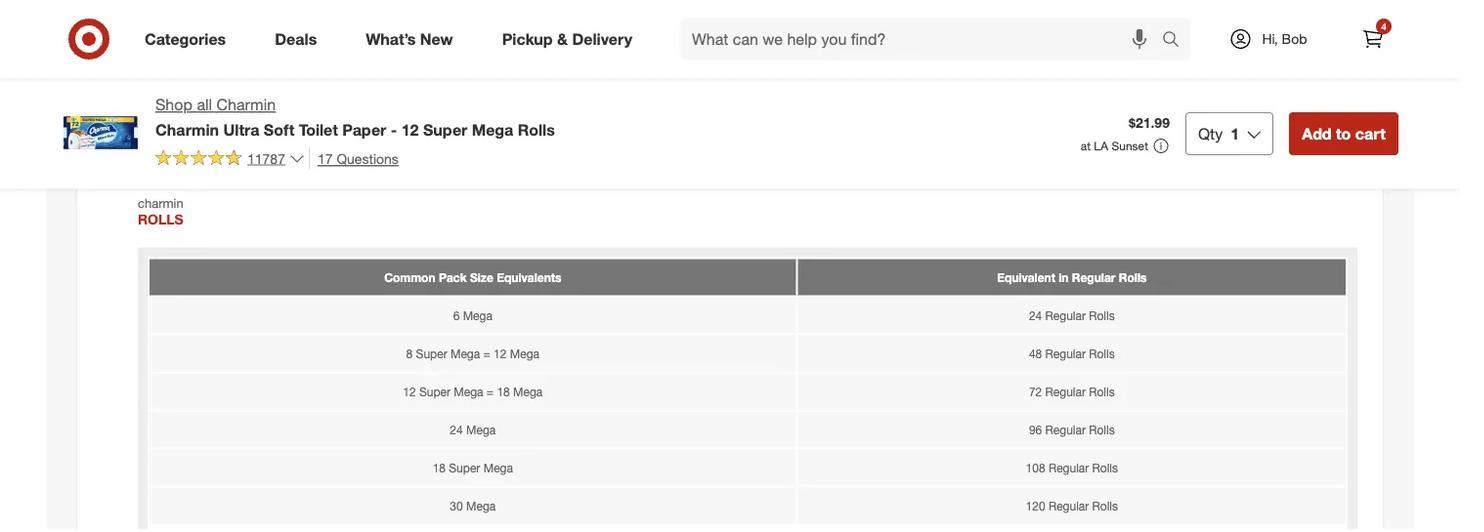 Task type: locate. For each thing, give the bounding box(es) containing it.
1 horizontal spatial to
[[1336, 124, 1351, 143]]

want
[[490, 77, 519, 94]]

and
[[299, 13, 322, 30]]

origin
[[144, 13, 183, 30]]

complete,
[[404, 77, 465, 94]]

soft
[[264, 120, 295, 139]]

categories
[[145, 29, 226, 48]]

the right if
[[155, 77, 175, 94]]

charmin up ultra
[[217, 95, 276, 114]]

to right add
[[1336, 124, 1351, 143]]

product
[[733, 77, 781, 94]]

ultra
[[223, 120, 259, 139]]

to right want
[[523, 77, 535, 94]]

1 vertical spatial charmin
[[155, 120, 219, 139]]

1 horizontal spatial the
[[244, 13, 263, 30]]

pickup & delivery link
[[485, 18, 657, 61]]

cart
[[1356, 124, 1386, 143]]

origin made in the usa and imported
[[144, 13, 382, 30]]

17 questions link
[[309, 147, 399, 170]]

add to cart
[[1302, 124, 1386, 143]]

0 horizontal spatial the
[[155, 77, 175, 94]]

pickup
[[502, 29, 553, 48]]

report
[[629, 77, 671, 94]]

4
[[1381, 20, 1387, 32]]

17
[[318, 150, 333, 167]]

&
[[557, 29, 568, 48]]

it.
[[615, 77, 625, 94]]

shop all charmin charmin ultra soft toilet paper - 12 super mega rolls
[[155, 95, 555, 139]]

rolls
[[518, 120, 555, 139]]

if the item details above aren't accurate or complete, we want to know about it. report incorrect product info.
[[144, 77, 810, 94]]

charmin
[[217, 95, 276, 114], [155, 120, 219, 139]]

the right in
[[244, 13, 263, 30]]

1 vertical spatial the
[[155, 77, 175, 94]]

0 vertical spatial the
[[244, 13, 263, 30]]

to inside button
[[1336, 124, 1351, 143]]

charmin up size charts
[[155, 120, 219, 139]]

1 vertical spatial to
[[1336, 124, 1351, 143]]

la
[[1094, 139, 1109, 153]]

add to cart button
[[1290, 112, 1399, 155]]

17 questions
[[318, 150, 399, 167]]

1
[[1231, 124, 1240, 143]]

size charts button
[[93, 124, 1368, 186]]

charts
[[186, 143, 243, 166]]

0 horizontal spatial to
[[523, 77, 535, 94]]

what's new link
[[349, 18, 478, 61]]

hi, bob
[[1262, 30, 1307, 47]]

qty 1
[[1198, 124, 1240, 143]]

shop
[[155, 95, 193, 114]]

4 link
[[1352, 18, 1395, 61]]

11787
[[247, 150, 285, 167]]

the
[[244, 13, 263, 30], [155, 77, 175, 94]]

to
[[523, 77, 535, 94], [1336, 124, 1351, 143]]

info.
[[785, 77, 810, 94]]

about
[[575, 77, 611, 94]]

deals
[[275, 29, 317, 48]]

image of charmin ultra soft toilet paper - 12 super mega rolls image
[[62, 94, 140, 172]]

item
[[178, 77, 205, 94]]

super
[[423, 120, 468, 139]]

usa
[[267, 13, 295, 30]]

search
[[1153, 31, 1200, 50]]

bob
[[1282, 30, 1307, 47]]



Task type: vqa. For each thing, say whether or not it's contained in the screenshot.
the $14.99
no



Task type: describe. For each thing, give the bounding box(es) containing it.
delivery
[[572, 29, 632, 48]]

above
[[253, 77, 290, 94]]

what's
[[366, 29, 416, 48]]

0 vertical spatial charmin
[[217, 95, 276, 114]]

search button
[[1153, 18, 1200, 65]]

deals link
[[258, 18, 341, 61]]

size charts
[[144, 143, 243, 166]]

or
[[388, 77, 401, 94]]

12
[[401, 120, 419, 139]]

-
[[391, 120, 397, 139]]

size
[[144, 143, 181, 166]]

details
[[209, 77, 249, 94]]

imported
[[326, 13, 382, 30]]

incorrect
[[675, 77, 730, 94]]

$21.99
[[1129, 114, 1170, 131]]

0 vertical spatial to
[[523, 77, 535, 94]]

we
[[469, 77, 486, 94]]

accurate
[[331, 77, 384, 94]]

at
[[1081, 139, 1091, 153]]

pickup & delivery
[[502, 29, 632, 48]]

What can we help you find? suggestions appear below search field
[[680, 18, 1167, 61]]

know
[[539, 77, 572, 94]]

hi,
[[1262, 30, 1278, 47]]

paper
[[342, 120, 386, 139]]

add
[[1302, 124, 1332, 143]]

toilet
[[299, 120, 338, 139]]

made
[[191, 13, 226, 30]]

aren't
[[294, 77, 327, 94]]

questions
[[337, 150, 399, 167]]

qty
[[1198, 124, 1223, 143]]

what's new
[[366, 29, 453, 48]]

categories link
[[128, 18, 250, 61]]

in
[[230, 13, 240, 30]]

mega
[[472, 120, 513, 139]]

11787 link
[[155, 147, 305, 171]]

all
[[197, 95, 212, 114]]

new
[[420, 29, 453, 48]]

report incorrect product info. button
[[629, 76, 810, 95]]

at la sunset
[[1081, 139, 1149, 153]]

if
[[144, 77, 151, 94]]

sunset
[[1112, 139, 1149, 153]]



